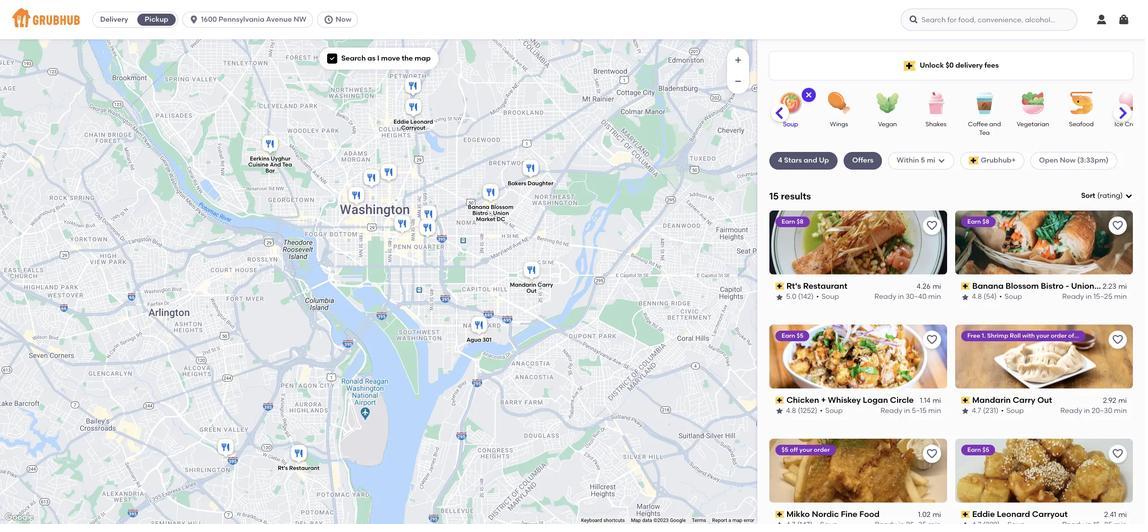 Task type: describe. For each thing, give the bounding box(es) containing it.
mi for carryout
[[1119, 511, 1128, 519]]

5.0 (142)
[[787, 293, 814, 301]]

subscription pass image for mandarin carry out
[[962, 397, 971, 404]]

food
[[860, 510, 880, 519]]

earn $8 for rt's
[[782, 218, 804, 225]]

0 horizontal spatial $5
[[782, 446, 789, 454]]

fine
[[842, 510, 858, 519]]

grubhub plus flag logo image for unlock $0 delivery fees
[[904, 61, 916, 70]]

1 horizontal spatial your
[[1037, 332, 1050, 339]]

seafood image
[[1065, 92, 1100, 114]]

save this restaurant button for eddie leonard carryout
[[1110, 445, 1128, 463]]

earn for rt's restaurant
[[782, 218, 796, 225]]

save this restaurant button for chicken + whiskey logan circle
[[924, 331, 942, 349]]

0 vertical spatial rt's
[[787, 281, 802, 291]]

soup for banana blossom bistro - union market dc
[[1005, 293, 1023, 301]]

a
[[729, 518, 732, 523]]

agua 301 image
[[469, 315, 490, 338]]

grubhub+
[[982, 156, 1017, 165]]

star icon image for mandarin carry out
[[962, 407, 970, 416]]

(
[[1098, 192, 1101, 200]]

none field containing sort
[[1082, 191, 1134, 201]]

minus icon image
[[734, 76, 744, 86]]

delivery
[[100, 15, 128, 24]]

union for banana blossom bistro - union market dc
[[1072, 281, 1095, 291]]

and
[[270, 162, 281, 168]]

rt's restaurant image
[[289, 444, 309, 466]]

1 vertical spatial carryout
[[1033, 510, 1069, 519]]

keyboard shortcuts button
[[582, 517, 625, 524]]

301
[[483, 337, 492, 344]]

earn for eddie leonard carryout
[[968, 446, 982, 454]]

min for banana blossom bistro - union market dc
[[1115, 293, 1128, 301]]

mikko nordic fine food logo image
[[770, 439, 948, 503]]

data
[[643, 518, 653, 523]]

google image
[[3, 511, 36, 524]]

with
[[1023, 332, 1036, 339]]

agua
[[467, 337, 482, 344]]

4.26 mi
[[917, 282, 942, 291]]

banana blossom bistro - union market dc logo image
[[956, 211, 1134, 275]]

svg image inside 1600 pennsylvania avenue nw button
[[189, 15, 199, 25]]

keyboard shortcuts
[[582, 518, 625, 523]]

1 vertical spatial eddie
[[973, 510, 996, 519]]

wings image
[[822, 92, 857, 114]]

ready for banana blossom bistro - union market dc
[[1063, 293, 1085, 301]]

ice cream image
[[1113, 92, 1146, 114]]

ready for mandarin carry out
[[1061, 407, 1083, 415]]

ready in 15–25 min
[[1063, 293, 1128, 301]]

in for chicken + whiskey logan circle
[[905, 407, 911, 415]]

blossom for banana blossom bistro - union market dc mandarin carry out
[[491, 204, 514, 210]]

4.7 (231)
[[973, 407, 999, 415]]

mandarin carry out logo image
[[956, 325, 1134, 389]]

1 horizontal spatial mandarin
[[973, 395, 1012, 405]]

1.14
[[921, 397, 931, 405]]

move
[[381, 54, 400, 63]]

market for banana blossom bistro - union market dc
[[1097, 281, 1125, 291]]

earn for chicken + whiskey logan circle
[[782, 332, 796, 339]]

star icon image for rt's restaurant
[[776, 293, 784, 301]]

terms
[[692, 518, 707, 523]]

chicken + whiskey logan circle
[[787, 395, 914, 405]]

$5 for eddie
[[983, 446, 990, 454]]

of
[[1069, 332, 1075, 339]]

subscription pass image for mikko nordic fine food
[[776, 511, 785, 518]]

the
[[402, 54, 413, 63]]

leonard inside map region
[[411, 119, 433, 125]]

chicken
[[787, 395, 820, 405]]

• for restaurant
[[817, 293, 820, 301]]

4.8 for chicken + whiskey logan circle
[[787, 407, 797, 415]]

(3:33pm)
[[1078, 156, 1109, 165]]

1 vertical spatial order
[[814, 446, 830, 454]]

1600 pennsylvania avenue nw button
[[182, 12, 317, 28]]

now inside button
[[336, 15, 352, 24]]

blossom for banana blossom bistro - union market dc
[[1006, 281, 1040, 291]]

ready for rt's restaurant
[[875, 293, 897, 301]]

1.
[[983, 332, 987, 339]]

daughter
[[528, 180, 554, 187]]

uyghur
[[271, 156, 291, 162]]

cream
[[1126, 121, 1146, 128]]

chicken + whiskey logan circle image
[[379, 162, 399, 184]]

eddie inside map region
[[394, 119, 409, 125]]

soup for chicken + whiskey logan circle
[[826, 407, 843, 415]]

save this restaurant image for eddie leonard carryout
[[1113, 448, 1125, 460]]

5–15
[[912, 407, 927, 415]]

Search for food, convenience, alcohol... search field
[[902, 9, 1078, 31]]

out inside banana blossom bistro - union market dc mandarin carry out
[[527, 288, 537, 295]]

within
[[897, 156, 920, 165]]

google
[[670, 518, 686, 523]]

offers
[[853, 156, 874, 165]]

subscription pass image for banana blossom bistro - union market dc
[[962, 283, 971, 290]]

market for banana blossom bistro - union market dc mandarin carry out
[[477, 216, 496, 223]]

chicken + whiskey logan circle logo image
[[770, 325, 948, 389]]

15
[[770, 190, 779, 202]]

rt's inside map region
[[278, 465, 288, 472]]

2.23
[[1103, 282, 1117, 291]]

• soup for +
[[821, 407, 843, 415]]

save this restaurant image for rt's restaurant
[[927, 220, 939, 232]]

fees
[[985, 61, 1000, 70]]

1.02
[[919, 511, 931, 519]]

nordic
[[812, 510, 840, 519]]

• for blossom
[[1000, 293, 1003, 301]]

(142)
[[799, 293, 814, 301]]

and inside coffee and tea
[[990, 121, 1002, 128]]

1 vertical spatial eddie leonard carryout
[[973, 510, 1069, 519]]

union for banana blossom bistro - union market dc mandarin carry out
[[493, 210, 509, 217]]

save this restaurant image for mikko nordic fine food
[[927, 448, 939, 460]]

4.26
[[917, 282, 931, 291]]

©2023
[[654, 518, 669, 523]]

0 horizontal spatial your
[[800, 446, 813, 454]]

avenue
[[266, 15, 292, 24]]

ready in 5–15 min
[[881, 407, 942, 415]]

soup for mandarin carry out
[[1007, 407, 1025, 415]]

1 vertical spatial and
[[804, 156, 818, 165]]

• soup for blossom
[[1000, 293, 1023, 301]]

main navigation navigation
[[0, 0, 1146, 39]]

wings
[[831, 121, 849, 128]]

ice cream
[[1115, 121, 1146, 128]]

mikko nordic fine food
[[787, 510, 880, 519]]

plus icon image
[[734, 55, 744, 65]]

5
[[922, 156, 926, 165]]

tea inside eerkins uyghur cuisine and tea bar
[[282, 162, 292, 168]]

shortcuts
[[604, 518, 625, 523]]

shrimp
[[988, 332, 1009, 339]]

earn $8 for banana
[[968, 218, 990, 225]]

rt's restaurant logo image
[[770, 211, 948, 275]]

• soup for restaurant
[[817, 293, 840, 301]]

1.14 mi
[[921, 397, 942, 405]]

pickup
[[145, 15, 169, 24]]

logan
[[863, 395, 889, 405]]

1 vertical spatial carry
[[1014, 395, 1036, 405]]

delivery button
[[93, 12, 135, 28]]

mandarin inside banana blossom bistro - union market dc mandarin carry out
[[510, 282, 537, 289]]

within 5 mi
[[897, 156, 936, 165]]

i
[[378, 54, 380, 63]]

pickup button
[[135, 12, 178, 28]]

mason's famous lobster rolls image
[[347, 185, 367, 208]]

$30+
[[1076, 332, 1091, 339]]

subscription pass image for eddie leonard carryout
[[962, 511, 971, 518]]

eddie leonard carryout logo image
[[956, 439, 1134, 503]]

stars
[[785, 156, 803, 165]]

min for chicken + whiskey logan circle
[[929, 407, 942, 415]]

open
[[1040, 156, 1059, 165]]

grubhub plus flag logo image for grubhub+
[[969, 157, 980, 165]]

4.8 for banana blossom bistro - union market dc
[[973, 293, 983, 301]]

min for rt's restaurant
[[929, 293, 942, 301]]

error
[[744, 518, 755, 523]]

banana blossom bistro - union market dc image
[[481, 182, 501, 205]]

pennsylvania
[[219, 15, 265, 24]]

• soup for carry
[[1002, 407, 1025, 415]]

soup down soup "image"
[[784, 121, 799, 128]]

bistro for banana blossom bistro - union market dc mandarin carry out
[[473, 210, 488, 217]]

free 1. shrimp roll with your order of $30+
[[968, 332, 1091, 339]]

vegan
[[879, 121, 898, 128]]

2.92
[[1104, 397, 1117, 405]]

mi for out
[[1119, 397, 1128, 405]]



Task type: locate. For each thing, give the bounding box(es) containing it.
0 horizontal spatial grubhub plus flag logo image
[[904, 61, 916, 70]]

eddie leonard carryout down eddie leonard carryout logo
[[973, 510, 1069, 519]]

0 vertical spatial mandarin
[[510, 282, 537, 289]]

blossom inside banana blossom bistro - union market dc mandarin carry out
[[491, 204, 514, 210]]

union up ready in 15–25 min
[[1072, 281, 1095, 291]]

0 vertical spatial earn $5
[[782, 332, 804, 339]]

1 vertical spatial blossom
[[1006, 281, 1040, 291]]

4.8 left (54)
[[973, 293, 983, 301]]

1 horizontal spatial eddie leonard carryout
[[973, 510, 1069, 519]]

map
[[631, 518, 641, 523]]

• soup down mandarin carry out
[[1002, 407, 1025, 415]]

2 $8 from the left
[[983, 218, 990, 225]]

0 vertical spatial subscription pass image
[[962, 283, 971, 290]]

1 vertical spatial rt's restaurant
[[278, 465, 320, 472]]

order right off on the bottom
[[814, 446, 830, 454]]

coffee and tea image
[[968, 92, 1003, 114]]

dc inside banana blossom bistro - union market dc mandarin carry out
[[497, 216, 506, 223]]

1 horizontal spatial union
[[1072, 281, 1095, 291]]

grubhub plus flag logo image left unlock
[[904, 61, 916, 70]]

save this restaurant image
[[927, 220, 939, 232], [927, 334, 939, 346], [1113, 448, 1125, 460]]

4.8 (54)
[[973, 293, 998, 301]]

2.23 mi
[[1103, 282, 1128, 291]]

ready
[[875, 293, 897, 301], [1063, 293, 1085, 301], [881, 407, 903, 415], [1061, 407, 1083, 415]]

eerkins uyghur cuisine and tea bar image
[[260, 134, 280, 156]]

mi right 5
[[927, 156, 936, 165]]

0 vertical spatial your
[[1037, 332, 1050, 339]]

eddie leonard carryout image
[[404, 97, 424, 119]]

sort
[[1082, 192, 1096, 200]]

subscription pass image
[[776, 283, 785, 290], [776, 397, 785, 404], [776, 511, 785, 518], [962, 511, 971, 518]]

1 horizontal spatial carry
[[1014, 395, 1036, 405]]

ready left 20–30 in the right bottom of the page
[[1061, 407, 1083, 415]]

0 horizontal spatial out
[[527, 288, 537, 295]]

1 horizontal spatial $5
[[797, 332, 804, 339]]

1 vertical spatial -
[[1066, 281, 1070, 291]]

0 vertical spatial and
[[990, 121, 1002, 128]]

bistro up ready in 15–25 min
[[1042, 281, 1065, 291]]

blossom
[[491, 204, 514, 210], [1006, 281, 1040, 291]]

$8 for rt's
[[797, 218, 804, 225]]

pho viet usa image
[[403, 76, 423, 98]]

vegetarian
[[1018, 121, 1050, 128]]

shakes
[[926, 121, 947, 128]]

star icon image for chicken + whiskey logan circle
[[776, 407, 784, 416]]

0 horizontal spatial blossom
[[491, 204, 514, 210]]

2 vertical spatial save this restaurant image
[[1113, 448, 1125, 460]]

1 vertical spatial save this restaurant image
[[1113, 334, 1125, 346]]

in for banana blossom bistro - union market dc
[[1087, 293, 1093, 301]]

1 vertical spatial banana
[[973, 281, 1004, 291]]

$8 for banana
[[983, 218, 990, 225]]

0 vertical spatial banana
[[468, 204, 490, 210]]

)
[[1121, 192, 1124, 200]]

mi right the 1.02 at the bottom right of page
[[933, 511, 942, 519]]

0 horizontal spatial rt's restaurant
[[278, 465, 320, 472]]

0 vertical spatial eddie leonard carryout
[[394, 119, 433, 131]]

market down banana blossom bistro - union market dc image
[[477, 216, 496, 223]]

mi right 1.14
[[933, 397, 942, 405]]

map right the the
[[415, 54, 431, 63]]

0 vertical spatial 4.8
[[973, 293, 983, 301]]

1 $8 from the left
[[797, 218, 804, 225]]

now up 'search'
[[336, 15, 352, 24]]

min down 2.23 mi
[[1115, 293, 1128, 301]]

1 horizontal spatial and
[[990, 121, 1002, 128]]

rt's left rt's restaurant image
[[278, 465, 288, 472]]

subscription pass image right 1.14 mi
[[962, 397, 971, 404]]

mi right "4.26"
[[933, 282, 942, 291]]

eddie leonard carryout inside map region
[[394, 119, 433, 131]]

carry
[[538, 282, 554, 289], [1014, 395, 1036, 405]]

1 horizontal spatial map
[[733, 518, 743, 523]]

grubhub plus flag logo image
[[904, 61, 916, 70], [969, 157, 980, 165]]

earn $5 down 4.7
[[968, 446, 990, 454]]

in left 30–40
[[899, 293, 905, 301]]

0 horizontal spatial market
[[477, 216, 496, 223]]

1.02 mi
[[919, 511, 942, 519]]

• right '(142)'
[[817, 293, 820, 301]]

ready down 'banana blossom bistro - union market dc' on the right
[[1063, 293, 1085, 301]]

results
[[782, 190, 812, 202]]

mi right 2.23 at bottom right
[[1119, 282, 1128, 291]]

map data ©2023 google
[[631, 518, 686, 523]]

$5 left off on the bottom
[[782, 446, 789, 454]]

1 horizontal spatial rt's restaurant
[[787, 281, 848, 291]]

map region
[[0, 12, 765, 524]]

0 horizontal spatial carryout
[[401, 125, 426, 131]]

star icon image for eddie leonard carryout
[[962, 522, 970, 524]]

4.7
[[973, 407, 982, 415]]

save this restaurant button for rt's restaurant
[[924, 217, 942, 235]]

and right coffee
[[990, 121, 1002, 128]]

0 horizontal spatial and
[[804, 156, 818, 165]]

• for carry
[[1002, 407, 1005, 415]]

in left 20–30 in the right bottom of the page
[[1085, 407, 1091, 415]]

1 earn $8 from the left
[[782, 218, 804, 225]]

restaurant inside map region
[[289, 465, 320, 472]]

0 vertical spatial carry
[[538, 282, 554, 289]]

whiskey
[[829, 395, 862, 405]]

• for +
[[821, 407, 823, 415]]

star icon image for mikko nordic fine food
[[776, 522, 784, 524]]

0 horizontal spatial leonard
[[411, 119, 433, 125]]

carryout down eddie leonard carryout logo
[[1033, 510, 1069, 519]]

0 horizontal spatial earn $5
[[782, 332, 804, 339]]

bistro down banana blossom bistro - union market dc image
[[473, 210, 488, 217]]

subscription pass image for chicken + whiskey logan circle
[[776, 397, 785, 404]]

(231)
[[984, 407, 999, 415]]

dc right 2.23 at bottom right
[[1127, 281, 1140, 291]]

market up 15–25
[[1097, 281, 1125, 291]]

0 vertical spatial map
[[415, 54, 431, 63]]

earn $5 down 5.0
[[782, 332, 804, 339]]

0 vertical spatial now
[[336, 15, 352, 24]]

-
[[490, 210, 492, 217], [1066, 281, 1070, 291]]

0 horizontal spatial $8
[[797, 218, 804, 225]]

0 vertical spatial tea
[[980, 130, 991, 137]]

ice
[[1115, 121, 1124, 128]]

• soup right (54)
[[1000, 293, 1023, 301]]

dc for banana blossom bistro - union market dc mandarin carry out
[[497, 216, 506, 223]]

coffee and tea
[[969, 121, 1002, 137]]

little beet image
[[419, 204, 439, 226]]

min down "2.92 mi"
[[1115, 407, 1128, 415]]

0 horizontal spatial eddie
[[394, 119, 409, 125]]

min
[[929, 293, 942, 301], [1115, 293, 1128, 301], [929, 407, 942, 415], [1115, 407, 1128, 415]]

1 horizontal spatial 4.8
[[973, 293, 983, 301]]

min down 1.14 mi
[[929, 407, 942, 415]]

4.8 down "chicken" at the right bottom of the page
[[787, 407, 797, 415]]

dc
[[497, 216, 506, 223], [1127, 281, 1140, 291]]

soup down mandarin carry out
[[1007, 407, 1025, 415]]

1 vertical spatial your
[[800, 446, 813, 454]]

as
[[368, 54, 376, 63]]

now right the open
[[1061, 156, 1076, 165]]

soup right (54)
[[1005, 293, 1023, 301]]

ready for chicken + whiskey logan circle
[[881, 407, 903, 415]]

save this restaurant button for mikko nordic fine food
[[924, 445, 942, 463]]

save this restaurant image down 5–15
[[927, 448, 939, 460]]

soup for rt's restaurant
[[822, 293, 840, 301]]

$5 down 5.0 (142)
[[797, 332, 804, 339]]

rating
[[1101, 192, 1121, 200]]

0 horizontal spatial order
[[814, 446, 830, 454]]

2 vertical spatial save this restaurant image
[[927, 448, 939, 460]]

tea right and
[[282, 162, 292, 168]]

out down mandarin carry out 'image'
[[527, 288, 537, 295]]

1600 pennsylvania avenue nw
[[201, 15, 307, 24]]

1 horizontal spatial rt's
[[787, 281, 802, 291]]

1 vertical spatial earn $5
[[968, 446, 990, 454]]

in down circle
[[905, 407, 911, 415]]

0 horizontal spatial union
[[493, 210, 509, 217]]

soup down whiskey
[[826, 407, 843, 415]]

eerkins
[[250, 156, 270, 162]]

in for rt's restaurant
[[899, 293, 905, 301]]

- for banana blossom bistro - union market dc mandarin carry out
[[490, 210, 492, 217]]

0 vertical spatial -
[[490, 210, 492, 217]]

1 horizontal spatial leonard
[[998, 510, 1031, 519]]

- inside banana blossom bistro - union market dc mandarin carry out
[[490, 210, 492, 217]]

0 vertical spatial bistro
[[473, 210, 488, 217]]

save this restaurant image for mandarin carry out
[[1113, 334, 1125, 346]]

earn $5 for chicken
[[782, 332, 804, 339]]

2 subscription pass image from the top
[[962, 397, 971, 404]]

absolute noodle image
[[418, 218, 438, 240]]

bakers daughter
[[508, 180, 554, 187]]

1 vertical spatial union
[[1072, 281, 1095, 291]]

soup image
[[774, 92, 809, 114]]

None field
[[1082, 191, 1134, 201]]

bar
[[266, 168, 275, 174]]

0 horizontal spatial mandarin
[[510, 282, 537, 289]]

0 horizontal spatial -
[[490, 210, 492, 217]]

1 vertical spatial market
[[1097, 281, 1125, 291]]

sort ( rating )
[[1082, 192, 1124, 200]]

bistro inside banana blossom bistro - union market dc mandarin carry out
[[473, 210, 488, 217]]

1 vertical spatial bistro
[[1042, 281, 1065, 291]]

15 results
[[770, 190, 812, 202]]

report
[[713, 518, 728, 523]]

30–40
[[906, 293, 927, 301]]

delivery
[[956, 61, 984, 70]]

carryout
[[401, 125, 426, 131], [1033, 510, 1069, 519]]

subscription pass image for rt's restaurant
[[776, 283, 785, 290]]

1 vertical spatial save this restaurant image
[[927, 334, 939, 346]]

report a map error link
[[713, 518, 755, 523]]

0 horizontal spatial map
[[415, 54, 431, 63]]

0 horizontal spatial banana
[[468, 204, 490, 210]]

- down banana blossom bistro - union market dc image
[[490, 210, 492, 217]]

save this restaurant image for chicken + whiskey logan circle
[[927, 334, 939, 346]]

0 vertical spatial dc
[[497, 216, 506, 223]]

ready in 20–30 min
[[1061, 407, 1128, 415]]

$8
[[797, 218, 804, 225], [983, 218, 990, 225]]

banana for banana blossom bistro - union market dc mandarin carry out
[[468, 204, 490, 210]]

1 horizontal spatial now
[[1061, 156, 1076, 165]]

$5 down 4.7 (231) at the right of the page
[[983, 446, 990, 454]]

banana for banana blossom bistro - union market dc
[[973, 281, 1004, 291]]

0 horizontal spatial rt's
[[278, 465, 288, 472]]

tea inside coffee and tea
[[980, 130, 991, 137]]

search as i move the map
[[342, 54, 431, 63]]

banana blossom bistro - union market dc mandarin carry out
[[468, 204, 554, 295]]

save this restaurant button for mandarin carry out
[[1110, 331, 1128, 349]]

• down +
[[821, 407, 823, 415]]

1 vertical spatial tea
[[282, 162, 292, 168]]

free
[[968, 332, 981, 339]]

your right with at the bottom right of page
[[1037, 332, 1050, 339]]

mi right 2.41
[[1119, 511, 1128, 519]]

your right off on the bottom
[[800, 446, 813, 454]]

min down 4.26 mi on the right of the page
[[929, 293, 942, 301]]

coffee
[[969, 121, 989, 128]]

star icon image for banana blossom bistro - union market dc
[[962, 293, 970, 301]]

union down banana blossom bistro - union market dc image
[[493, 210, 509, 217]]

your
[[1037, 332, 1050, 339], [800, 446, 813, 454]]

keyboard
[[582, 518, 603, 523]]

0 vertical spatial order
[[1052, 332, 1068, 339]]

0 vertical spatial blossom
[[491, 204, 514, 210]]

market inside banana blossom bistro - union market dc mandarin carry out
[[477, 216, 496, 223]]

roll
[[1010, 332, 1022, 339]]

0 vertical spatial save this restaurant image
[[927, 220, 939, 232]]

out down mandarin carry out logo
[[1038, 395, 1053, 405]]

earn $8
[[782, 218, 804, 225], [968, 218, 990, 225]]

bakers daughter image
[[521, 158, 541, 180]]

(54)
[[984, 293, 998, 301]]

0 vertical spatial market
[[477, 216, 496, 223]]

0 vertical spatial grubhub plus flag logo image
[[904, 61, 916, 70]]

search
[[342, 54, 366, 63]]

in left 15–25
[[1087, 293, 1093, 301]]

0 horizontal spatial eddie leonard carryout
[[394, 119, 433, 131]]

1 vertical spatial restaurant
[[289, 465, 320, 472]]

union inside banana blossom bistro - union market dc mandarin carry out
[[493, 210, 509, 217]]

1 vertical spatial now
[[1061, 156, 1076, 165]]

0 horizontal spatial tea
[[282, 162, 292, 168]]

map
[[415, 54, 431, 63], [733, 518, 743, 523]]

1 horizontal spatial grubhub plus flag logo image
[[969, 157, 980, 165]]

tea down coffee
[[980, 130, 991, 137]]

• soup
[[817, 293, 840, 301], [1000, 293, 1023, 301], [821, 407, 843, 415], [1002, 407, 1025, 415]]

report a map error
[[713, 518, 755, 523]]

5.0
[[787, 293, 797, 301]]

mikko nordic fine food image
[[362, 168, 382, 190]]

save this restaurant image
[[1113, 220, 1125, 232], [1113, 334, 1125, 346], [927, 448, 939, 460]]

mi for whiskey
[[933, 397, 942, 405]]

1 horizontal spatial restaurant
[[804, 281, 848, 291]]

4 stars and up
[[779, 156, 830, 165]]

0 horizontal spatial now
[[336, 15, 352, 24]]

grubhub plus flag logo image left grubhub+
[[969, 157, 980, 165]]

mi right 2.92
[[1119, 397, 1128, 405]]

eerkins uyghur cuisine and tea bar
[[248, 156, 292, 174]]

shakes image
[[919, 92, 954, 114]]

$5
[[797, 332, 804, 339], [782, 446, 789, 454], [983, 446, 990, 454]]

carryout down eddie leonard carryout icon
[[401, 125, 426, 131]]

mi for fine
[[933, 511, 942, 519]]

0 horizontal spatial restaurant
[[289, 465, 320, 472]]

1 horizontal spatial out
[[1038, 395, 1053, 405]]

• soup down +
[[821, 407, 843, 415]]

mi for bistro
[[1119, 282, 1128, 291]]

subscription pass image
[[962, 283, 971, 290], [962, 397, 971, 404]]

ready left 30–40
[[875, 293, 897, 301]]

soup
[[784, 121, 799, 128], [822, 293, 840, 301], [1005, 293, 1023, 301], [826, 407, 843, 415], [1007, 407, 1025, 415]]

carryout inside map region
[[401, 125, 426, 131]]

$5 for chicken
[[797, 332, 804, 339]]

and left "up"
[[804, 156, 818, 165]]

eddie
[[394, 119, 409, 125], [973, 510, 996, 519]]

min for mandarin carry out
[[1115, 407, 1128, 415]]

20–30
[[1092, 407, 1113, 415]]

save this restaurant button for banana blossom bistro - union market dc
[[1110, 217, 1128, 235]]

sushi aoi image
[[393, 214, 413, 236]]

1 horizontal spatial tea
[[980, 130, 991, 137]]

svg image
[[1096, 14, 1109, 26], [324, 15, 334, 25], [329, 56, 335, 62], [1126, 192, 1134, 200]]

• soup right '(142)'
[[817, 293, 840, 301]]

map right a
[[733, 518, 743, 523]]

1 horizontal spatial -
[[1066, 281, 1070, 291]]

• right (54)
[[1000, 293, 1003, 301]]

carry inside banana blossom bistro - union market dc mandarin carry out
[[538, 282, 554, 289]]

star icon image
[[776, 293, 784, 301], [962, 293, 970, 301], [776, 407, 784, 416], [962, 407, 970, 416], [776, 522, 784, 524], [962, 522, 970, 524]]

1 horizontal spatial bistro
[[1042, 281, 1065, 291]]

now button
[[317, 12, 362, 28]]

earn $5 for eddie
[[968, 446, 990, 454]]

up
[[820, 156, 830, 165]]

rt's restaurant
[[787, 281, 848, 291], [278, 465, 320, 472]]

1 horizontal spatial earn $8
[[968, 218, 990, 225]]

svg image inside now button
[[324, 15, 334, 25]]

mandarin carry out
[[973, 395, 1053, 405]]

1 vertical spatial rt's
[[278, 465, 288, 472]]

0 horizontal spatial 4.8
[[787, 407, 797, 415]]

1 vertical spatial leonard
[[998, 510, 1031, 519]]

1 horizontal spatial market
[[1097, 281, 1125, 291]]

0 vertical spatial rt's restaurant
[[787, 281, 848, 291]]

1 vertical spatial grubhub plus flag logo image
[[969, 157, 980, 165]]

bistro for banana blossom bistro - union market dc
[[1042, 281, 1065, 291]]

1 horizontal spatial eddie
[[973, 510, 996, 519]]

mi
[[927, 156, 936, 165], [933, 282, 942, 291], [1119, 282, 1128, 291], [933, 397, 942, 405], [1119, 397, 1128, 405], [933, 511, 942, 519], [1119, 511, 1128, 519]]

in for mandarin carry out
[[1085, 407, 1091, 415]]

svg image
[[1119, 14, 1131, 26], [189, 15, 199, 25], [910, 15, 920, 25], [805, 91, 813, 99], [938, 157, 946, 165]]

+
[[822, 395, 827, 405]]

0 horizontal spatial dc
[[497, 216, 506, 223]]

0 vertical spatial out
[[527, 288, 537, 295]]

dc down banana blossom bistro - union market dc image
[[497, 216, 506, 223]]

terms link
[[692, 518, 707, 523]]

subscription pass image right 4.26 mi on the right of the page
[[962, 283, 971, 290]]

mason's famous lobster rolls-arlington image
[[216, 438, 236, 460]]

banana inside banana blossom bistro - union market dc mandarin carry out
[[468, 204, 490, 210]]

$5 off your order
[[782, 446, 830, 454]]

nw
[[294, 15, 307, 24]]

0 vertical spatial leonard
[[411, 119, 433, 125]]

unlock
[[920, 61, 945, 70]]

1 vertical spatial subscription pass image
[[962, 397, 971, 404]]

• right (231)
[[1002, 407, 1005, 415]]

0 vertical spatial union
[[493, 210, 509, 217]]

- for banana blossom bistro - union market dc
[[1066, 281, 1070, 291]]

vegetarian image
[[1016, 92, 1051, 114]]

4
[[779, 156, 783, 165]]

out
[[527, 288, 537, 295], [1038, 395, 1053, 405]]

0 horizontal spatial carry
[[538, 282, 554, 289]]

1 horizontal spatial order
[[1052, 332, 1068, 339]]

order left of
[[1052, 332, 1068, 339]]

eddie leonard carryout down the pho viet usa image
[[394, 119, 433, 131]]

blossom down banana blossom bistro - union market dc logo
[[1006, 281, 1040, 291]]

$0
[[946, 61, 955, 70]]

2 earn $8 from the left
[[968, 218, 990, 225]]

rt's up 5.0
[[787, 281, 802, 291]]

dc for banana blossom bistro - union market dc
[[1127, 281, 1140, 291]]

1 subscription pass image from the top
[[962, 283, 971, 290]]

seafood
[[1070, 121, 1095, 128]]

1 vertical spatial map
[[733, 518, 743, 523]]

soup right '(142)'
[[822, 293, 840, 301]]

save this restaurant image for banana blossom bistro - union market dc
[[1113, 220, 1125, 232]]

0 horizontal spatial earn $8
[[782, 218, 804, 225]]

blossom down bakers
[[491, 204, 514, 210]]

rt's restaurant inside map region
[[278, 465, 320, 472]]

save this restaurant image right $30+ at the bottom of the page
[[1113, 334, 1125, 346]]

save this restaurant image down )
[[1113, 220, 1125, 232]]

- up ready in 15–25 min
[[1066, 281, 1070, 291]]

0 vertical spatial eddie
[[394, 119, 409, 125]]

vegan image
[[871, 92, 906, 114]]

earn for banana blossom bistro - union market dc
[[968, 218, 982, 225]]

mandarin carry out image
[[522, 260, 542, 282]]

0 horizontal spatial bistro
[[473, 210, 488, 217]]

ready down circle
[[881, 407, 903, 415]]

2.41 mi
[[1105, 511, 1128, 519]]

15–25
[[1094, 293, 1113, 301]]



Task type: vqa. For each thing, say whether or not it's contained in the screenshot.
Best Sellers Most ordered on Grubhub Best
no



